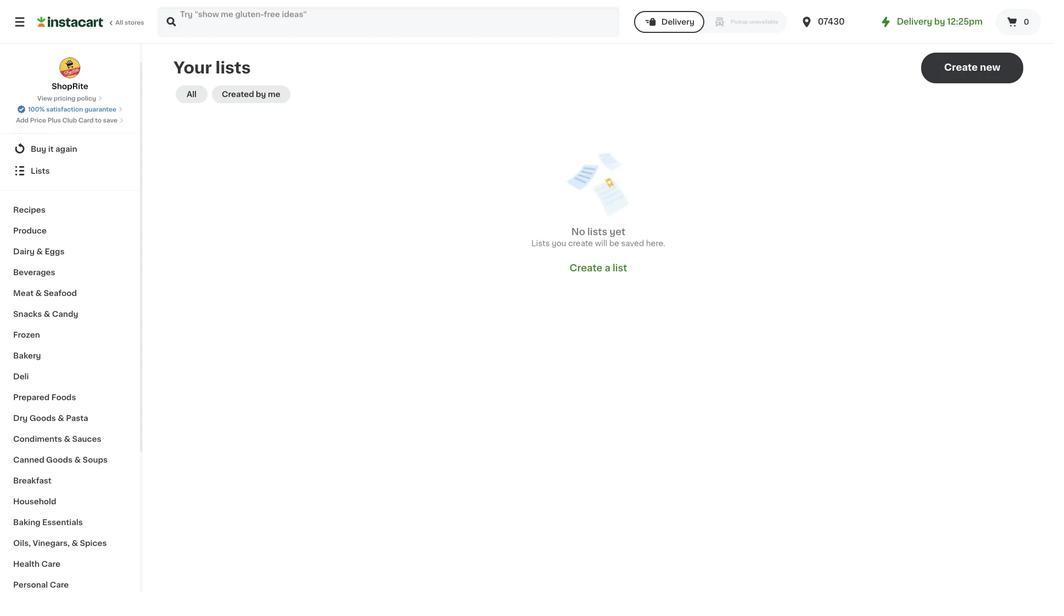 Task type: describe. For each thing, give the bounding box(es) containing it.
0
[[1024, 18, 1029, 26]]

all stores
[[115, 19, 144, 26]]

dry
[[13, 414, 28, 422]]

candy
[[52, 310, 78, 318]]

lists for your
[[216, 60, 251, 76]]

0 button
[[996, 9, 1041, 35]]

breakfast link
[[7, 470, 133, 491]]

& inside meat & seafood link
[[35, 289, 42, 297]]

buy
[[31, 145, 46, 153]]

condiments
[[13, 435, 62, 443]]

eggs
[[45, 248, 64, 255]]

personal
[[13, 581, 48, 589]]

baking essentials
[[13, 519, 83, 526]]

by for created
[[256, 91, 266, 98]]

prepared foods
[[13, 394, 76, 401]]

meat & seafood link
[[7, 283, 133, 304]]

oils, vinegars, & spices link
[[7, 533, 133, 554]]

card
[[78, 117, 94, 124]]

created by me
[[222, 91, 280, 98]]

stores
[[125, 19, 144, 26]]

100% satisfaction guarantee button
[[17, 103, 123, 114]]

create for create a list
[[570, 264, 602, 273]]

health care link
[[7, 554, 133, 575]]

condiments & sauces
[[13, 435, 101, 443]]

& inside canned goods & soups link
[[74, 456, 81, 464]]

deli link
[[7, 366, 133, 387]]

delivery button
[[634, 11, 704, 33]]

pricing
[[54, 96, 75, 102]]

personal care link
[[7, 575, 133, 593]]

meat
[[13, 289, 34, 297]]

you
[[552, 240, 566, 248]]

save
[[103, 117, 117, 124]]

me
[[268, 91, 280, 98]]

service type group
[[634, 11, 787, 33]]

goods for dry
[[29, 414, 56, 422]]

spices
[[80, 540, 107, 547]]

list
[[613, 264, 627, 273]]

dairy & eggs
[[13, 248, 64, 255]]

create new button
[[921, 53, 1023, 83]]

view pricing policy link
[[37, 94, 103, 103]]

frozen link
[[7, 324, 133, 345]]

& inside condiments & sauces "link"
[[64, 435, 70, 443]]

add price plus club card to save
[[16, 117, 117, 124]]

guarantee
[[85, 107, 116, 113]]

breakfast
[[13, 477, 51, 485]]

care for personal care
[[50, 581, 69, 589]]

dry goods & pasta
[[13, 414, 88, 422]]

delivery by 12:25pm
[[897, 18, 983, 26]]

lists link
[[7, 160, 133, 182]]

shoprite link
[[52, 57, 88, 92]]

all for all
[[187, 91, 197, 98]]

& inside dry goods & pasta link
[[58, 414, 64, 422]]

add
[[16, 117, 29, 124]]

view pricing policy
[[37, 96, 96, 102]]

to
[[95, 117, 102, 124]]

plus
[[48, 117, 61, 124]]

create new
[[944, 63, 1000, 72]]

snacks
[[13, 310, 42, 318]]

delivery for delivery by 12:25pm
[[897, 18, 932, 26]]

seafood
[[44, 289, 77, 297]]

no lists yet lists you create will be saved here.
[[531, 228, 665, 248]]

household
[[13, 498, 56, 506]]

100% satisfaction guarantee
[[28, 107, 116, 113]]

personal care
[[13, 581, 69, 589]]

your lists
[[173, 60, 251, 76]]

deli
[[13, 373, 29, 380]]

delivery by 12:25pm link
[[879, 15, 983, 29]]

health
[[13, 561, 40, 568]]

view
[[37, 96, 52, 102]]

recipes link
[[7, 199, 133, 220]]

produce
[[13, 227, 47, 234]]

created
[[222, 91, 254, 98]]

& inside oils, vinegars, & spices link
[[72, 540, 78, 547]]

buy it again
[[31, 145, 77, 153]]

shop link
[[7, 116, 133, 138]]



Task type: vqa. For each thing, say whether or not it's contained in the screenshot.
"&" within the MEAT & SEAFOOD link
yes



Task type: locate. For each thing, give the bounding box(es) containing it.
care down health care link
[[50, 581, 69, 589]]

again
[[55, 145, 77, 153]]

create
[[568, 240, 593, 248]]

snacks & candy
[[13, 310, 78, 318]]

shoprite
[[52, 83, 88, 90]]

produce link
[[7, 220, 133, 241]]

care for health care
[[41, 561, 60, 568]]

care
[[41, 561, 60, 568], [50, 581, 69, 589]]

create left a
[[570, 264, 602, 273]]

& left eggs at the top of page
[[36, 248, 43, 255]]

create for create new
[[944, 63, 978, 72]]

1 vertical spatial create
[[570, 264, 602, 273]]

1 horizontal spatial lists
[[587, 228, 607, 237]]

& inside snacks & candy link
[[44, 310, 50, 318]]

all
[[115, 19, 123, 26], [187, 91, 197, 98]]

0 vertical spatial create
[[944, 63, 978, 72]]

frozen
[[13, 331, 40, 339]]

soups
[[83, 456, 108, 464]]

1 horizontal spatial lists
[[531, 240, 550, 248]]

goods down the condiments & sauces
[[46, 456, 73, 464]]

delivery
[[897, 18, 932, 26], [661, 18, 694, 26]]

bakery
[[13, 352, 41, 360]]

0 vertical spatial by
[[934, 18, 945, 26]]

price
[[30, 117, 46, 124]]

& inside dairy & eggs link
[[36, 248, 43, 255]]

dairy & eggs link
[[7, 241, 133, 262]]

lists
[[31, 167, 50, 175], [531, 240, 550, 248]]

foods
[[51, 394, 76, 401]]

oils,
[[13, 540, 31, 547]]

canned goods & soups link
[[7, 450, 133, 470]]

1 vertical spatial by
[[256, 91, 266, 98]]

policy
[[77, 96, 96, 102]]

will
[[595, 240, 607, 248]]

beverages link
[[7, 262, 133, 283]]

add price plus club card to save link
[[16, 116, 124, 125]]

saved
[[621, 240, 644, 248]]

delivery inside button
[[661, 18, 694, 26]]

condiments & sauces link
[[7, 429, 133, 450]]

instacart logo image
[[37, 15, 103, 29]]

lists for no
[[587, 228, 607, 237]]

care inside the personal care link
[[50, 581, 69, 589]]

1 horizontal spatial delivery
[[897, 18, 932, 26]]

0 horizontal spatial delivery
[[661, 18, 694, 26]]

0 horizontal spatial all
[[115, 19, 123, 26]]

all for all stores
[[115, 19, 123, 26]]

0 vertical spatial lists
[[216, 60, 251, 76]]

by left 12:25pm
[[934, 18, 945, 26]]

0 vertical spatial goods
[[29, 414, 56, 422]]

07430
[[818, 18, 845, 26]]

all left stores
[[115, 19, 123, 26]]

& left soups
[[74, 456, 81, 464]]

care down vinegars,
[[41, 561, 60, 568]]

0 horizontal spatial lists
[[31, 167, 50, 175]]

all inside button
[[187, 91, 197, 98]]

&
[[36, 248, 43, 255], [35, 289, 42, 297], [44, 310, 50, 318], [58, 414, 64, 422], [64, 435, 70, 443], [74, 456, 81, 464], [72, 540, 78, 547]]

dry goods & pasta link
[[7, 408, 133, 429]]

0 horizontal spatial lists
[[216, 60, 251, 76]]

goods for canned
[[46, 456, 73, 464]]

satisfaction
[[46, 107, 83, 113]]

baking essentials link
[[7, 512, 133, 533]]

& left candy
[[44, 310, 50, 318]]

0 vertical spatial care
[[41, 561, 60, 568]]

yet
[[610, 228, 625, 237]]

pasta
[[66, 414, 88, 422]]

by
[[934, 18, 945, 26], [256, 91, 266, 98]]

goods down prepared foods
[[29, 414, 56, 422]]

meat & seafood
[[13, 289, 77, 297]]

1 vertical spatial lists
[[587, 228, 607, 237]]

canned
[[13, 456, 44, 464]]

create left new
[[944, 63, 978, 72]]

shop
[[31, 123, 51, 131]]

lists up will
[[587, 228, 607, 237]]

buy it again link
[[7, 138, 133, 160]]

by left me
[[256, 91, 266, 98]]

be
[[609, 240, 619, 248]]

club
[[62, 117, 77, 124]]

sauces
[[72, 435, 101, 443]]

12:25pm
[[947, 18, 983, 26]]

snacks & candy link
[[7, 304, 133, 324]]

all stores link
[[37, 7, 145, 37]]

a
[[605, 264, 610, 273]]

beverages
[[13, 268, 55, 276]]

1 horizontal spatial by
[[934, 18, 945, 26]]

care inside health care link
[[41, 561, 60, 568]]

create inside button
[[944, 63, 978, 72]]

create a list
[[570, 264, 627, 273]]

canned goods & soups
[[13, 456, 108, 464]]

1 vertical spatial lists
[[531, 240, 550, 248]]

create a list link
[[570, 262, 627, 275]]

lists down buy
[[31, 167, 50, 175]]

all down your at the top of page
[[187, 91, 197, 98]]

oils, vinegars, & spices
[[13, 540, 107, 547]]

1 horizontal spatial all
[[187, 91, 197, 98]]

None search field
[[157, 7, 620, 37]]

health care
[[13, 561, 60, 568]]

by inside button
[[256, 91, 266, 98]]

bakery link
[[7, 345, 133, 366]]

1 horizontal spatial create
[[944, 63, 978, 72]]

1 vertical spatial care
[[50, 581, 69, 589]]

by for delivery
[[934, 18, 945, 26]]

delivery for delivery
[[661, 18, 694, 26]]

100%
[[28, 107, 45, 113]]

lists inside "no lists yet lists you create will be saved here."
[[587, 228, 607, 237]]

baking
[[13, 519, 40, 526]]

Search field
[[158, 8, 619, 36]]

shoprite logo image
[[59, 57, 81, 79]]

dairy
[[13, 248, 35, 255]]

new
[[980, 63, 1000, 72]]

1 vertical spatial all
[[187, 91, 197, 98]]

all button
[[176, 86, 208, 103]]

prepared foods link
[[7, 387, 133, 408]]

lists up "created"
[[216, 60, 251, 76]]

0 horizontal spatial by
[[256, 91, 266, 98]]

& right meat
[[35, 289, 42, 297]]

recipes
[[13, 206, 45, 214]]

it
[[48, 145, 54, 153]]

& left spices
[[72, 540, 78, 547]]

0 vertical spatial lists
[[31, 167, 50, 175]]

07430 button
[[800, 7, 866, 37]]

lists left you
[[531, 240, 550, 248]]

here.
[[646, 240, 665, 248]]

lists inside "no lists yet lists you create will be saved here."
[[531, 240, 550, 248]]

no
[[571, 228, 585, 237]]

1 vertical spatial goods
[[46, 456, 73, 464]]

& left pasta
[[58, 414, 64, 422]]

essentials
[[42, 519, 83, 526]]

vinegars,
[[33, 540, 70, 547]]

created by me button
[[212, 86, 290, 103]]

household link
[[7, 491, 133, 512]]

create
[[944, 63, 978, 72], [570, 264, 602, 273]]

prepared
[[13, 394, 50, 401]]

& left sauces
[[64, 435, 70, 443]]

0 vertical spatial all
[[115, 19, 123, 26]]

0 horizontal spatial create
[[570, 264, 602, 273]]



